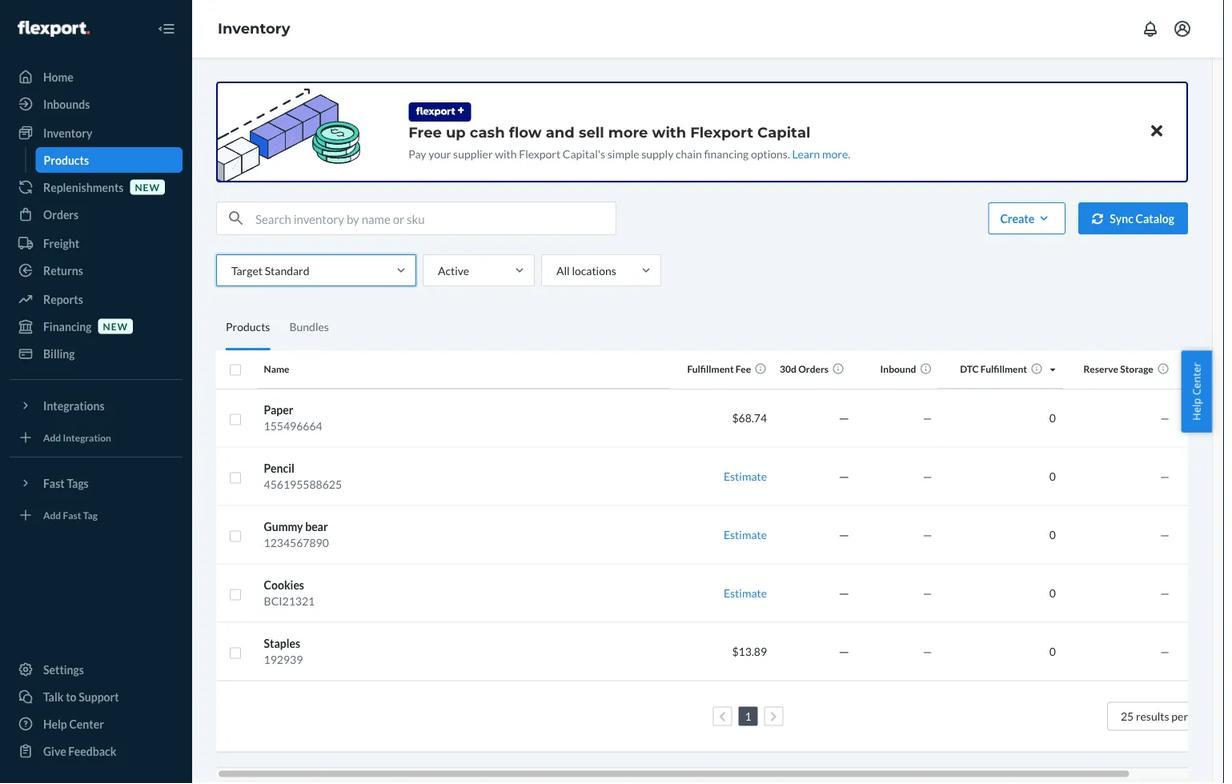 Task type: describe. For each thing, give the bounding box(es) containing it.
estimate for 1234567890
[[724, 528, 767, 542]]

bundles
[[289, 320, 329, 334]]

add fast tag
[[43, 510, 98, 521]]

1234567890
[[264, 536, 329, 550]]

returns
[[43, 264, 83, 277]]

pay
[[409, 147, 426, 161]]

target
[[231, 264, 263, 277]]

0 for bci21321
[[1050, 587, 1056, 600]]

support
[[79, 691, 119, 704]]

per
[[1172, 710, 1188, 724]]

bci21321
[[264, 595, 315, 608]]

help center link
[[10, 712, 183, 737]]

0 for 456195588625
[[1050, 470, 1056, 484]]

paper 155496664
[[264, 404, 322, 433]]

.
[[848, 147, 851, 161]]

and
[[546, 123, 575, 141]]

free up cash flow and sell more with flexport capital pay your supplier with flexport capital's simple supply chain financing options. learn more .
[[409, 123, 851, 161]]

25 results per page
[[1121, 710, 1214, 724]]

integrations button
[[10, 393, 183, 419]]

$68.74
[[732, 412, 767, 425]]

dtc
[[960, 364, 979, 375]]

page
[[1190, 710, 1214, 724]]

active
[[438, 264, 469, 277]]

home
[[43, 70, 74, 84]]

square image
[[229, 472, 242, 485]]

0 for 155496664
[[1050, 412, 1056, 425]]

pencil 456195588625
[[264, 462, 342, 492]]

options.
[[751, 147, 790, 161]]

learn
[[792, 147, 820, 161]]

fee
[[736, 364, 751, 375]]

― for 1234567890
[[838, 528, 850, 542]]

fast tags button
[[10, 471, 183, 496]]

0 vertical spatial flexport
[[690, 123, 753, 141]]

flexport logo image
[[18, 21, 90, 37]]

chain
[[676, 147, 702, 161]]

cookies bci21321
[[264, 579, 315, 608]]

billing
[[43, 347, 75, 361]]

reports
[[43, 293, 83, 306]]

1 horizontal spatial inventory
[[218, 20, 290, 37]]

sync
[[1110, 212, 1134, 225]]

open notifications image
[[1141, 19, 1160, 38]]

standard
[[265, 264, 310, 277]]

25
[[1121, 710, 1134, 724]]

home link
[[10, 64, 183, 90]]

1 vertical spatial more
[[822, 147, 848, 161]]

locations
[[572, 264, 616, 277]]

― for 155496664
[[838, 412, 850, 425]]

catalog
[[1136, 212, 1175, 225]]

30d
[[780, 364, 797, 375]]

0 horizontal spatial with
[[495, 147, 517, 161]]

1 link
[[742, 710, 755, 724]]

192939
[[264, 653, 303, 667]]

456195588625
[[264, 478, 342, 492]]

0 vertical spatial inventory link
[[218, 20, 290, 37]]

your
[[429, 147, 451, 161]]

integrations
[[43, 399, 105, 413]]

dtc fulfillment
[[960, 364, 1027, 375]]

1 square image from the top
[[229, 364, 242, 377]]

inbounds
[[43, 97, 90, 111]]

billing link
[[10, 341, 183, 367]]

free
[[409, 123, 442, 141]]

paper
[[264, 404, 293, 417]]

chevron right image
[[770, 712, 777, 723]]

close image
[[1151, 121, 1163, 141]]

new for financing
[[103, 321, 128, 332]]

add integration link
[[10, 425, 183, 451]]

1 horizontal spatial orders
[[798, 364, 829, 375]]

supplier
[[453, 147, 493, 161]]

gummy bear 1234567890
[[264, 520, 329, 550]]

fast tags
[[43, 477, 89, 490]]

gummy
[[264, 520, 303, 534]]

storage
[[1120, 364, 1154, 375]]

0 for 192939
[[1050, 645, 1056, 659]]

help center button
[[1181, 351, 1212, 433]]

up
[[446, 123, 466, 141]]

to
[[66, 691, 77, 704]]

talk to support button
[[10, 685, 183, 710]]

reports link
[[10, 287, 183, 312]]

staples 192939
[[264, 637, 303, 667]]

freight
[[43, 237, 79, 250]]

name
[[264, 364, 289, 375]]

1
[[745, 710, 751, 724]]

2 fulfillment from the left
[[981, 364, 1027, 375]]

give
[[43, 745, 66, 759]]

inbounds link
[[10, 91, 183, 117]]

add fast tag link
[[10, 503, 183, 528]]

freight link
[[10, 231, 183, 256]]

create button
[[988, 203, 1066, 235]]

center inside button
[[1189, 363, 1204, 396]]

all locations
[[556, 264, 616, 277]]

bear
[[305, 520, 328, 534]]

talk to support
[[43, 691, 119, 704]]

chevron left image
[[719, 712, 726, 723]]

add for add fast tag
[[43, 510, 61, 521]]

financing
[[43, 320, 92, 333]]



Task type: vqa. For each thing, say whether or not it's contained in the screenshot.
Locations
yes



Task type: locate. For each thing, give the bounding box(es) containing it.
square image left 'gummy'
[[229, 530, 242, 543]]

estimate link for 456195588625
[[724, 470, 767, 484]]

0 vertical spatial inventory
[[218, 20, 290, 37]]

square image for cookies
[[229, 589, 242, 602]]

square image for staples
[[229, 647, 242, 660]]

5 square image from the top
[[229, 647, 242, 660]]

2 ― from the top
[[838, 470, 850, 484]]

1 horizontal spatial new
[[135, 181, 160, 193]]

unavailab
[[1184, 364, 1224, 375]]

2 add from the top
[[43, 510, 61, 521]]

new for replenishments
[[135, 181, 160, 193]]

155496664
[[264, 420, 322, 433]]

0 vertical spatial estimate link
[[724, 470, 767, 484]]

staples
[[264, 637, 300, 651]]

square image left paper
[[229, 414, 242, 426]]

estimate for 456195588625
[[724, 470, 767, 484]]

2 estimate link from the top
[[724, 528, 767, 542]]

products
[[44, 153, 89, 167], [226, 320, 270, 334]]

― for 456195588625
[[838, 470, 850, 484]]

fulfillment right dtc
[[981, 364, 1027, 375]]

help down unavailab on the right top of the page
[[1189, 398, 1204, 421]]

1 horizontal spatial with
[[652, 123, 686, 141]]

fast left tag
[[63, 510, 81, 521]]

1 estimate from the top
[[724, 470, 767, 484]]

3 square image from the top
[[229, 530, 242, 543]]

add
[[43, 432, 61, 444], [43, 510, 61, 521]]

cash
[[470, 123, 505, 141]]

cookies
[[264, 579, 304, 592]]

0
[[1050, 412, 1056, 425], [1050, 470, 1056, 484], [1050, 528, 1056, 542], [1050, 587, 1056, 600], [1050, 645, 1056, 659]]

― for bci21321
[[838, 587, 850, 600]]

1 vertical spatial center
[[69, 718, 104, 731]]

4 square image from the top
[[229, 589, 242, 602]]

estimate for bci21321
[[724, 587, 767, 600]]

0 vertical spatial orders
[[43, 208, 79, 221]]

inventory
[[218, 20, 290, 37], [43, 126, 92, 140]]

give feedback
[[43, 745, 116, 759]]

replenishments
[[43, 181, 124, 194]]

sync alt image
[[1092, 213, 1103, 224]]

0 horizontal spatial fulfillment
[[687, 364, 734, 375]]

1 vertical spatial estimate
[[724, 528, 767, 542]]

pencil
[[264, 462, 294, 476]]

sync catalog button
[[1079, 203, 1188, 235]]

0 vertical spatial fast
[[43, 477, 65, 490]]

products link
[[36, 147, 183, 173]]

square image left name
[[229, 364, 242, 377]]

help center inside button
[[1189, 363, 1204, 421]]

0 horizontal spatial products
[[44, 153, 89, 167]]

with
[[652, 123, 686, 141], [495, 147, 517, 161]]

open account menu image
[[1173, 19, 1192, 38]]

more up simple
[[608, 123, 648, 141]]

0 horizontal spatial inventory
[[43, 126, 92, 140]]

fulfillment fee
[[687, 364, 751, 375]]

1 vertical spatial add
[[43, 510, 61, 521]]

2 square image from the top
[[229, 414, 242, 426]]

square image
[[229, 364, 242, 377], [229, 414, 242, 426], [229, 530, 242, 543], [229, 589, 242, 602], [229, 647, 242, 660]]

tags
[[67, 477, 89, 490]]

products up replenishments
[[44, 153, 89, 167]]

sell
[[579, 123, 604, 141]]

estimate link for bci21321
[[724, 587, 767, 600]]

—
[[923, 412, 932, 425], [1160, 412, 1170, 425], [923, 470, 932, 484], [1160, 470, 1170, 484], [923, 528, 932, 542], [1160, 528, 1170, 542], [923, 587, 932, 600], [1160, 587, 1170, 600], [923, 645, 932, 659], [1160, 645, 1170, 659]]

5 0 from the top
[[1050, 645, 1056, 659]]

1 vertical spatial estimate link
[[724, 528, 767, 542]]

0 vertical spatial add
[[43, 432, 61, 444]]

1 vertical spatial orders
[[798, 364, 829, 375]]

square image for gummy
[[229, 530, 242, 543]]

fast inside dropdown button
[[43, 477, 65, 490]]

learn more link
[[792, 147, 848, 161]]

1 horizontal spatial inventory link
[[218, 20, 290, 37]]

settings
[[43, 663, 84, 677]]

returns link
[[10, 258, 183, 283]]

add left integration
[[43, 432, 61, 444]]

5 ― from the top
[[838, 645, 850, 659]]

1 vertical spatial products
[[226, 320, 270, 334]]

center down talk to support
[[69, 718, 104, 731]]

reserve
[[1084, 364, 1118, 375]]

estimate link for 1234567890
[[724, 528, 767, 542]]

1 estimate link from the top
[[724, 470, 767, 484]]

2 estimate from the top
[[724, 528, 767, 542]]

0 vertical spatial more
[[608, 123, 648, 141]]

3 estimate from the top
[[724, 587, 767, 600]]

1 horizontal spatial products
[[226, 320, 270, 334]]

inbound
[[880, 364, 916, 375]]

4 ― from the top
[[838, 587, 850, 600]]

0 horizontal spatial orders
[[43, 208, 79, 221]]

supply
[[642, 147, 674, 161]]

1 vertical spatial new
[[103, 321, 128, 332]]

0 horizontal spatial inventory link
[[10, 120, 183, 146]]

1 horizontal spatial help center
[[1189, 363, 1204, 421]]

square image left staples
[[229, 647, 242, 660]]

4 0 from the top
[[1050, 587, 1056, 600]]

2 vertical spatial estimate
[[724, 587, 767, 600]]

capital's
[[563, 147, 605, 161]]

square image for paper
[[229, 414, 242, 426]]

create
[[1000, 212, 1035, 225]]

fast
[[43, 477, 65, 490], [63, 510, 81, 521]]

1 vertical spatial inventory
[[43, 126, 92, 140]]

$13.89
[[732, 645, 767, 659]]

0 vertical spatial help
[[1189, 398, 1204, 421]]

30d orders
[[780, 364, 829, 375]]

1 vertical spatial fast
[[63, 510, 81, 521]]

1 vertical spatial inventory link
[[10, 120, 183, 146]]

0 vertical spatial new
[[135, 181, 160, 193]]

add for add integration
[[43, 432, 61, 444]]

0 horizontal spatial flexport
[[519, 147, 561, 161]]

help inside button
[[1189, 398, 1204, 421]]

1 horizontal spatial flexport
[[690, 123, 753, 141]]

― for 192939
[[838, 645, 850, 659]]

help center
[[1189, 363, 1204, 421], [43, 718, 104, 731]]

0 for 1234567890
[[1050, 528, 1056, 542]]

―
[[838, 412, 850, 425], [838, 470, 850, 484], [838, 528, 850, 542], [838, 587, 850, 600], [838, 645, 850, 659]]

center right storage
[[1189, 363, 1204, 396]]

0 horizontal spatial help
[[43, 718, 67, 731]]

new
[[135, 181, 160, 193], [103, 321, 128, 332]]

more right learn
[[822, 147, 848, 161]]

fast left "tags"
[[43, 477, 65, 490]]

Search inventory by name or sku text field
[[255, 203, 616, 235]]

with down cash
[[495, 147, 517, 161]]

estimate
[[724, 470, 767, 484], [724, 528, 767, 542], [724, 587, 767, 600]]

help center down to on the bottom of page
[[43, 718, 104, 731]]

square image left cookies
[[229, 589, 242, 602]]

feedback
[[68, 745, 116, 759]]

all
[[556, 264, 570, 277]]

close navigation image
[[157, 19, 176, 38]]

simple
[[607, 147, 639, 161]]

1 vertical spatial help center
[[43, 718, 104, 731]]

capital
[[757, 123, 811, 141]]

center
[[1189, 363, 1204, 396], [69, 718, 104, 731]]

0 vertical spatial estimate
[[724, 470, 767, 484]]

3 estimate link from the top
[[724, 587, 767, 600]]

2 vertical spatial estimate link
[[724, 587, 767, 600]]

orders right 30d
[[798, 364, 829, 375]]

add down fast tags
[[43, 510, 61, 521]]

estimate link
[[724, 470, 767, 484], [724, 528, 767, 542], [724, 587, 767, 600]]

3 0 from the top
[[1050, 528, 1056, 542]]

1 vertical spatial with
[[495, 147, 517, 161]]

orders up freight
[[43, 208, 79, 221]]

orders link
[[10, 202, 183, 227]]

flow
[[509, 123, 542, 141]]

25 results per page option
[[1121, 710, 1214, 724]]

with up supply
[[652, 123, 686, 141]]

flexport up financing
[[690, 123, 753, 141]]

reserve storage
[[1084, 364, 1154, 375]]

settings link
[[10, 657, 183, 683]]

help center right storage
[[1189, 363, 1204, 421]]

3 ― from the top
[[838, 528, 850, 542]]

1 horizontal spatial help
[[1189, 398, 1204, 421]]

0 horizontal spatial help center
[[43, 718, 104, 731]]

1 0 from the top
[[1050, 412, 1056, 425]]

flexport down flow
[[519, 147, 561, 161]]

1 vertical spatial flexport
[[519, 147, 561, 161]]

new down products link
[[135, 181, 160, 193]]

0 vertical spatial center
[[1189, 363, 1204, 396]]

give feedback button
[[10, 739, 183, 765]]

products up name
[[226, 320, 270, 334]]

0 vertical spatial help center
[[1189, 363, 1204, 421]]

1 horizontal spatial fulfillment
[[981, 364, 1027, 375]]

fulfillment left fee
[[687, 364, 734, 375]]

0 horizontal spatial more
[[608, 123, 648, 141]]

1 fulfillment from the left
[[687, 364, 734, 375]]

0 horizontal spatial new
[[103, 321, 128, 332]]

1 vertical spatial help
[[43, 718, 67, 731]]

1 horizontal spatial more
[[822, 147, 848, 161]]

2 0 from the top
[[1050, 470, 1056, 484]]

1 ― from the top
[[838, 412, 850, 425]]

0 vertical spatial with
[[652, 123, 686, 141]]

0 horizontal spatial center
[[69, 718, 104, 731]]

results
[[1136, 710, 1169, 724]]

new down "reports" link
[[103, 321, 128, 332]]

0 vertical spatial products
[[44, 153, 89, 167]]

sync catalog
[[1110, 212, 1175, 225]]

talk
[[43, 691, 64, 704]]

1 horizontal spatial center
[[1189, 363, 1204, 396]]

tag
[[83, 510, 98, 521]]

financing
[[704, 147, 749, 161]]

help up give
[[43, 718, 67, 731]]

1 add from the top
[[43, 432, 61, 444]]



